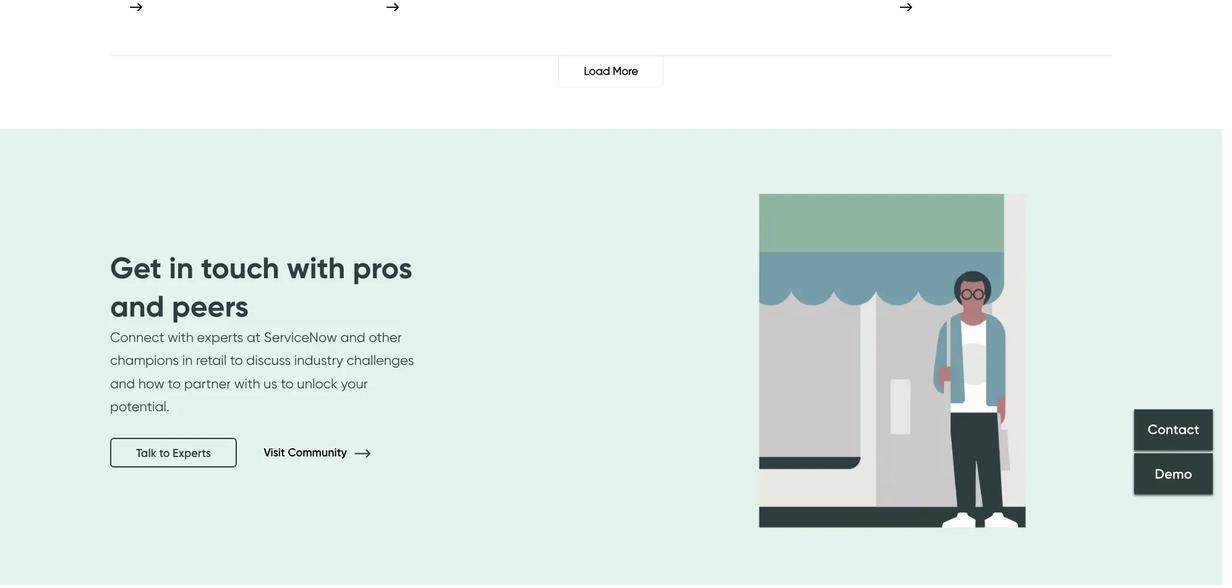Task type: vqa. For each thing, say whether or not it's contained in the screenshot.
updates
no



Task type: locate. For each thing, give the bounding box(es) containing it.
connect
[[110, 329, 164, 345]]

2 vertical spatial with
[[234, 375, 260, 392]]

load more link
[[559, 56, 663, 87]]

experts
[[197, 329, 244, 345]]

in left retail
[[182, 352, 193, 368]]

other
[[369, 329, 402, 345]]

and
[[110, 288, 164, 325], [341, 329, 365, 345], [110, 375, 135, 392]]

demo
[[1155, 466, 1193, 482]]

2 vertical spatial and
[[110, 375, 135, 392]]

in right the get
[[169, 249, 194, 286]]

your
[[341, 375, 368, 392]]

contact link
[[1135, 410, 1213, 451]]

0 vertical spatial with
[[287, 249, 345, 286]]

illustration of a retail customer waiting outside store. image
[[661, 129, 1125, 585]]

champions
[[110, 352, 179, 368]]

get in touch with pros and peers connect with experts at servicenow and other champions in retail to discuss industry challenges and how to partner with us to unlock your potential.
[[110, 249, 414, 415]]

to right retail
[[230, 352, 243, 368]]

pros
[[353, 249, 413, 286]]

touch
[[201, 249, 279, 286]]

and left other
[[341, 329, 365, 345]]

unlock
[[297, 375, 338, 392]]

1 vertical spatial and
[[341, 329, 365, 345]]

at
[[247, 329, 261, 345]]

challenges
[[347, 352, 414, 368]]

industry
[[294, 352, 343, 368]]

partner
[[184, 375, 231, 392]]

in
[[169, 249, 194, 286], [182, 352, 193, 368]]

visit community link
[[264, 446, 389, 459]]

more
[[613, 64, 638, 78]]

and left how
[[110, 375, 135, 392]]

demo link
[[1135, 454, 1213, 494]]

to
[[230, 352, 243, 368], [168, 375, 181, 392], [281, 375, 294, 392], [159, 446, 170, 460]]

0 horizontal spatial with
[[168, 329, 194, 345]]

us
[[264, 375, 277, 392]]

0 vertical spatial in
[[169, 249, 194, 286]]

with
[[287, 249, 345, 286], [168, 329, 194, 345], [234, 375, 260, 392]]

and up the connect
[[110, 288, 164, 325]]

peers
[[172, 288, 249, 325]]

0 vertical spatial and
[[110, 288, 164, 325]]



Task type: describe. For each thing, give the bounding box(es) containing it.
how
[[138, 375, 165, 392]]

to right how
[[168, 375, 181, 392]]

talk
[[136, 446, 156, 460]]

2 horizontal spatial with
[[287, 249, 345, 286]]

contact
[[1148, 421, 1200, 438]]

1 vertical spatial in
[[182, 352, 193, 368]]

1 vertical spatial with
[[168, 329, 194, 345]]

visit community
[[264, 446, 350, 459]]

potential.
[[110, 398, 170, 415]]

community
[[288, 446, 347, 459]]

discuss
[[246, 352, 291, 368]]

retail
[[196, 352, 227, 368]]

load
[[584, 64, 610, 78]]

experts
[[173, 446, 211, 460]]

load more
[[584, 64, 638, 78]]

to right us
[[281, 375, 294, 392]]

to right talk
[[159, 446, 170, 460]]

talk to experts link
[[110, 438, 237, 468]]

get
[[110, 249, 162, 286]]

talk to experts
[[136, 446, 211, 460]]

1 horizontal spatial with
[[234, 375, 260, 392]]

visit
[[264, 446, 285, 459]]

servicenow
[[264, 329, 337, 345]]



